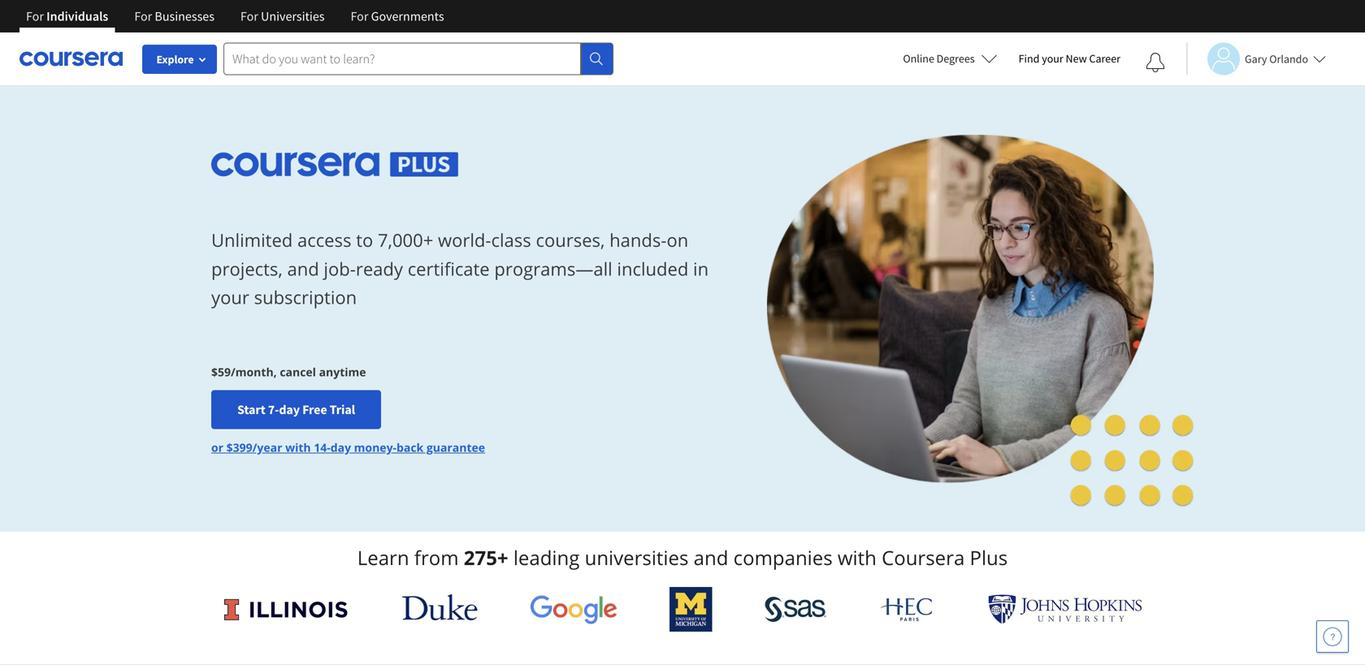 Task type: describe. For each thing, give the bounding box(es) containing it.
/year
[[252, 440, 282, 455]]

certificate
[[408, 257, 490, 281]]

or $399 /year with 14-day money-back guarantee
[[211, 440, 485, 455]]

for for individuals
[[26, 8, 44, 24]]

for universities
[[240, 8, 325, 24]]

access
[[297, 228, 351, 252]]

job-
[[324, 257, 356, 281]]

hands-
[[610, 228, 667, 252]]

trial
[[330, 402, 355, 418]]

14-
[[314, 440, 331, 455]]

back
[[397, 440, 424, 455]]

duke university image
[[402, 595, 478, 621]]

projects,
[[211, 257, 283, 281]]

learn from 275+ leading universities and companies with coursera plus
[[357, 545, 1008, 571]]

your inside find your new career link
[[1042, 51, 1063, 66]]

coursera
[[882, 545, 965, 571]]

world-
[[438, 228, 491, 252]]

plus
[[970, 545, 1008, 571]]

programs—all
[[494, 257, 612, 281]]

for governments
[[351, 8, 444, 24]]

included
[[617, 257, 688, 281]]

companies
[[733, 545, 833, 571]]

orlando
[[1269, 52, 1308, 66]]

coursera image
[[20, 46, 123, 72]]

google image
[[530, 595, 617, 625]]

money-
[[354, 440, 397, 455]]

start 7-day free trial
[[237, 402, 355, 418]]

leading
[[513, 545, 580, 571]]

anytime
[[319, 364, 366, 380]]

to
[[356, 228, 373, 252]]

start
[[237, 402, 265, 418]]

for for businesses
[[134, 8, 152, 24]]

sas image
[[765, 597, 827, 623]]

on
[[667, 228, 688, 252]]

find your new career link
[[1010, 49, 1129, 69]]

1 horizontal spatial with
[[838, 545, 877, 571]]

0 horizontal spatial with
[[285, 440, 311, 455]]

online degrees button
[[890, 41, 1010, 76]]

or
[[211, 440, 223, 455]]

find
[[1019, 51, 1040, 66]]

and inside unlimited access to 7,000+ world-class courses, hands-on projects, and job-ready certificate programs—all included in your subscription
[[287, 257, 319, 281]]

1 horizontal spatial day
[[330, 440, 351, 455]]

learn
[[357, 545, 409, 571]]

degrees
[[937, 51, 975, 66]]

universities
[[261, 8, 325, 24]]

$59
[[211, 364, 231, 380]]

governments
[[371, 8, 444, 24]]

for for universities
[[240, 8, 258, 24]]

university of michigan image
[[670, 587, 712, 632]]

for individuals
[[26, 8, 108, 24]]



Task type: vqa. For each thing, say whether or not it's contained in the screenshot.
University of Illinois at Urbana-Champaign logo
no



Task type: locate. For each thing, give the bounding box(es) containing it.
with left '14-'
[[285, 440, 311, 455]]

in
[[693, 257, 709, 281]]

career
[[1089, 51, 1120, 66]]

and up university of michigan "image"
[[694, 545, 728, 571]]

unlimited access to 7,000+ world-class courses, hands-on projects, and job-ready certificate programs—all included in your subscription
[[211, 228, 709, 310]]

online
[[903, 51, 934, 66]]

from
[[414, 545, 459, 571]]

for businesses
[[134, 8, 214, 24]]

day left money-
[[330, 440, 351, 455]]

for left individuals
[[26, 8, 44, 24]]

gary orlando
[[1245, 52, 1308, 66]]

1 horizontal spatial your
[[1042, 51, 1063, 66]]

for
[[26, 8, 44, 24], [134, 8, 152, 24], [240, 8, 258, 24], [351, 8, 368, 24]]

1 vertical spatial your
[[211, 285, 249, 310]]

0 vertical spatial with
[[285, 440, 311, 455]]

university of illinois at urbana-champaign image
[[223, 597, 350, 623]]

individuals
[[46, 8, 108, 24]]

with
[[285, 440, 311, 455], [838, 545, 877, 571]]

275+
[[464, 545, 508, 571]]

explore button
[[142, 45, 217, 74]]

day left free
[[279, 402, 300, 418]]

show notifications image
[[1146, 53, 1165, 72]]

1 vertical spatial with
[[838, 545, 877, 571]]

0 horizontal spatial and
[[287, 257, 319, 281]]

7-
[[268, 402, 279, 418]]

None search field
[[223, 43, 613, 75]]

coursera plus image
[[211, 153, 459, 177]]

/month,
[[231, 364, 277, 380]]

0 vertical spatial your
[[1042, 51, 1063, 66]]

start 7-day free trial button
[[211, 390, 381, 429]]

businesses
[[155, 8, 214, 24]]

your right "find"
[[1042, 51, 1063, 66]]

cancel
[[280, 364, 316, 380]]

unlimited
[[211, 228, 293, 252]]

gary
[[1245, 52, 1267, 66]]

0 horizontal spatial day
[[279, 402, 300, 418]]

day
[[279, 402, 300, 418], [330, 440, 351, 455]]

and up subscription
[[287, 257, 319, 281]]

johns hopkins university image
[[988, 595, 1142, 625]]

for left 'businesses'
[[134, 8, 152, 24]]

find your new career
[[1019, 51, 1120, 66]]

universities
[[585, 545, 689, 571]]

What do you want to learn? text field
[[223, 43, 581, 75]]

for for governments
[[351, 8, 368, 24]]

guarantee
[[426, 440, 485, 455]]

explore
[[156, 52, 194, 67]]

new
[[1066, 51, 1087, 66]]

1 horizontal spatial and
[[694, 545, 728, 571]]

banner navigation
[[13, 0, 457, 33]]

$399
[[226, 440, 252, 455]]

ready
[[356, 257, 403, 281]]

and
[[287, 257, 319, 281], [694, 545, 728, 571]]

day inside button
[[279, 402, 300, 418]]

4 for from the left
[[351, 8, 368, 24]]

2 for from the left
[[134, 8, 152, 24]]

1 vertical spatial day
[[330, 440, 351, 455]]

help center image
[[1323, 627, 1342, 647]]

your
[[1042, 51, 1063, 66], [211, 285, 249, 310]]

gary orlando button
[[1186, 43, 1326, 75]]

your inside unlimited access to 7,000+ world-class courses, hands-on projects, and job-ready certificate programs—all included in your subscription
[[211, 285, 249, 310]]

with left coursera
[[838, 545, 877, 571]]

class
[[491, 228, 531, 252]]

0 vertical spatial day
[[279, 402, 300, 418]]

free
[[302, 402, 327, 418]]

hec paris image
[[879, 593, 936, 626]]

$59 /month, cancel anytime
[[211, 364, 366, 380]]

subscription
[[254, 285, 357, 310]]

1 for from the left
[[26, 8, 44, 24]]

0 vertical spatial and
[[287, 257, 319, 281]]

7,000+
[[378, 228, 433, 252]]

3 for from the left
[[240, 8, 258, 24]]

for left governments
[[351, 8, 368, 24]]

0 horizontal spatial your
[[211, 285, 249, 310]]

for left universities
[[240, 8, 258, 24]]

your down projects,
[[211, 285, 249, 310]]

online degrees
[[903, 51, 975, 66]]

courses,
[[536, 228, 605, 252]]

1 vertical spatial and
[[694, 545, 728, 571]]



